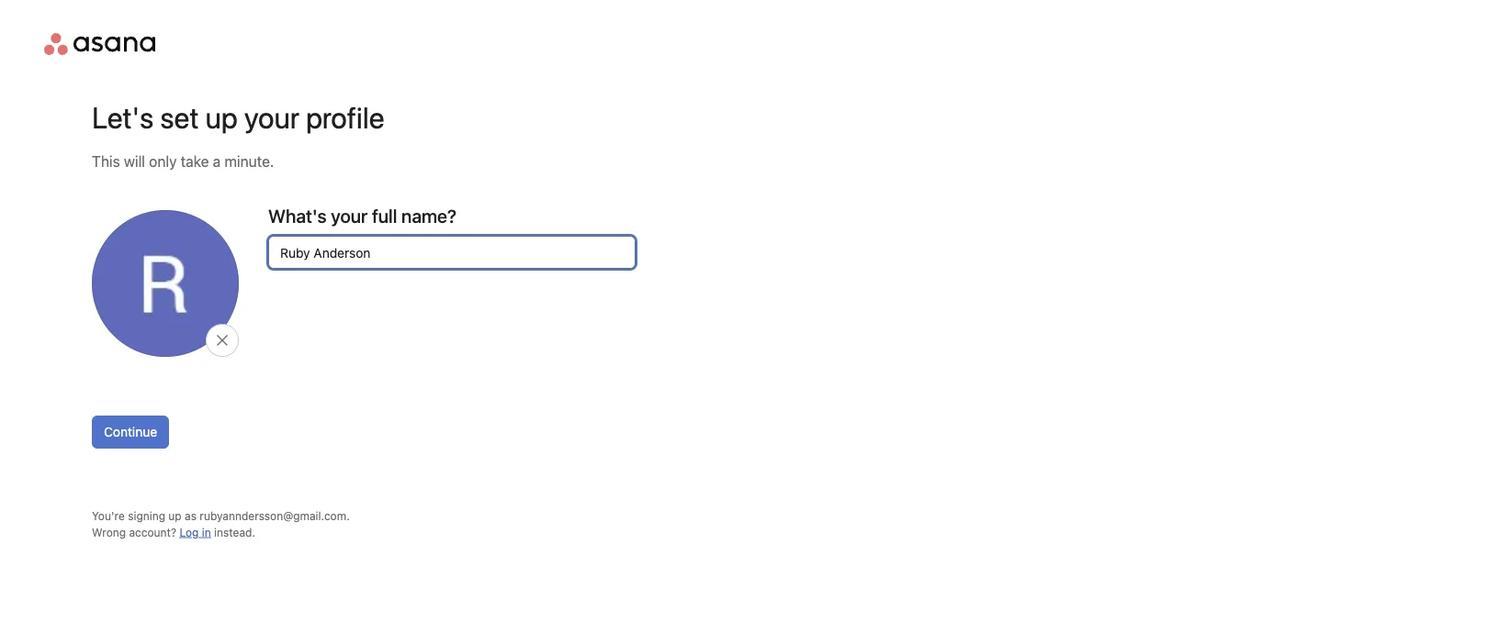 Task type: vqa. For each thing, say whether or not it's contained in the screenshot.
the leftmost 'up'
yes



Task type: locate. For each thing, give the bounding box(es) containing it.
1 vertical spatial up
[[168, 510, 182, 523]]

log
[[180, 526, 199, 539]]

instead.
[[214, 526, 255, 539]]

up left as on the left bottom of the page
[[168, 510, 182, 523]]

minute.
[[225, 153, 274, 170]]

log in button
[[180, 525, 211, 541]]

what's your full name?
[[268, 205, 457, 226]]

set
[[160, 100, 199, 135]]

up
[[205, 100, 238, 135], [168, 510, 182, 523]]

wrong
[[92, 526, 126, 539]]

continue
[[104, 425, 157, 440]]

you're
[[92, 510, 125, 523]]

1 horizontal spatial up
[[205, 100, 238, 135]]

account?
[[129, 526, 176, 539]]

in
[[202, 526, 211, 539]]

What's your full name? text field
[[268, 236, 636, 269]]

take
[[181, 153, 209, 170]]

this will only take a minute.
[[92, 153, 274, 170]]

up for set
[[205, 100, 238, 135]]

as
[[185, 510, 197, 523]]

0 vertical spatial up
[[205, 100, 238, 135]]

0 horizontal spatial up
[[168, 510, 182, 523]]

let's
[[92, 100, 154, 135]]

up right set
[[205, 100, 238, 135]]

up inside you're signing up as rubyanndersson@gmail.com. wrong account? log in instead.
[[168, 510, 182, 523]]



Task type: describe. For each thing, give the bounding box(es) containing it.
a
[[213, 153, 221, 170]]

your profile
[[244, 100, 385, 135]]

what's
[[268, 205, 327, 226]]

signing
[[128, 510, 165, 523]]

your
[[331, 205, 368, 226]]

continue button
[[92, 416, 169, 449]]

you're signing up as rubyanndersson@gmail.com. wrong account? log in instead.
[[92, 510, 350, 539]]

remove photo image
[[215, 333, 230, 348]]

full name?
[[372, 205, 457, 226]]

asana image
[[44, 33, 155, 55]]

rubyanndersson@gmail.com.
[[200, 510, 350, 523]]

upload new photo image
[[92, 210, 239, 357]]

let's set up your profile
[[92, 100, 385, 135]]

up for signing
[[168, 510, 182, 523]]

this
[[92, 153, 120, 170]]

will
[[124, 153, 145, 170]]

only
[[149, 153, 177, 170]]



